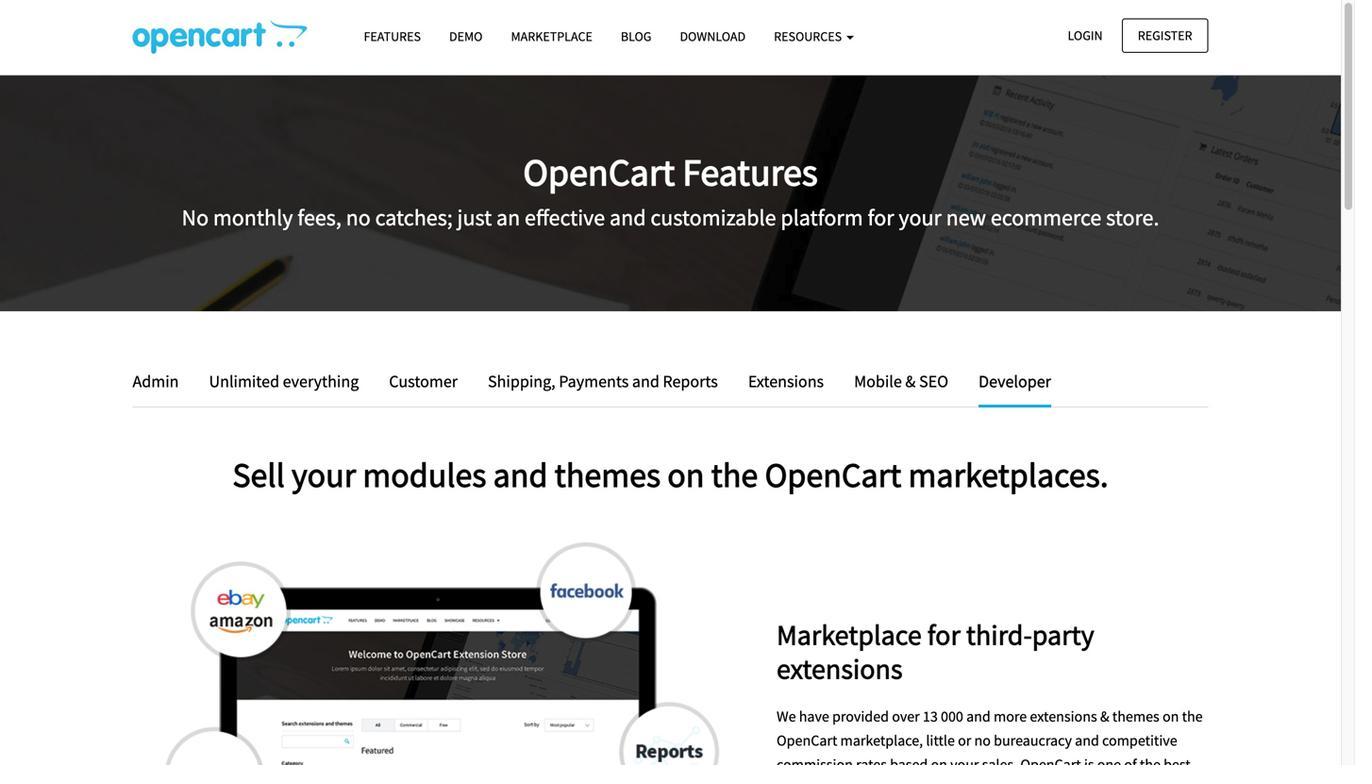 Task type: locate. For each thing, give the bounding box(es) containing it.
based
[[890, 756, 928, 766]]

for inside opencart features no monthly fees, no catches; just an effective and customizable platform for your new ecommerce store.
[[868, 204, 895, 232]]

&
[[906, 371, 916, 392], [1101, 708, 1110, 727]]

mobile & seo
[[855, 371, 949, 392]]

1 vertical spatial for
[[928, 618, 961, 653]]

sell your modules and themes on the opencart marketplaces.
[[233, 454, 1109, 496]]

demo
[[449, 28, 483, 45]]

on down reports
[[668, 454, 705, 496]]

modules
[[363, 454, 487, 496]]

marketplace up provided
[[777, 618, 922, 653]]

1 horizontal spatial features
[[683, 148, 818, 196]]

1 vertical spatial your
[[292, 454, 356, 496]]

0 horizontal spatial your
[[292, 454, 356, 496]]

everything
[[283, 371, 359, 392]]

party
[[1033, 618, 1095, 653]]

marketplace for third-party extensions image
[[133, 543, 749, 766]]

1 horizontal spatial no
[[975, 732, 991, 751]]

on down little on the bottom of page
[[931, 756, 948, 766]]

on up competitive
[[1163, 708, 1180, 727]]

1 vertical spatial extensions
[[1031, 708, 1098, 727]]

customer link
[[375, 368, 472, 395]]

0 horizontal spatial extensions
[[777, 652, 903, 687]]

more
[[994, 708, 1028, 727]]

the
[[712, 454, 758, 496], [1183, 708, 1204, 727], [1140, 756, 1161, 766]]

extensions link
[[734, 368, 839, 395]]

shipping,
[[488, 371, 556, 392]]

your left new
[[899, 204, 942, 232]]

1 vertical spatial on
[[1163, 708, 1180, 727]]

0 horizontal spatial on
[[668, 454, 705, 496]]

themes up competitive
[[1113, 708, 1160, 727]]

themes down shipping, payments and reports link
[[555, 454, 661, 496]]

1 horizontal spatial marketplace
[[777, 618, 922, 653]]

and right effective in the top of the page
[[610, 204, 646, 232]]

unlimited everything link
[[195, 368, 373, 395]]

000
[[941, 708, 964, 727]]

mobile
[[855, 371, 903, 392]]

1 vertical spatial marketplace
[[777, 618, 922, 653]]

no right or
[[975, 732, 991, 751]]

admin link
[[133, 368, 193, 395]]

customer
[[389, 371, 458, 392]]

and down shipping, at the left of page
[[494, 454, 548, 496]]

1 horizontal spatial themes
[[1113, 708, 1160, 727]]

catches;
[[375, 204, 453, 232]]

2 vertical spatial your
[[951, 756, 980, 766]]

login
[[1068, 27, 1103, 44]]

login link
[[1052, 18, 1119, 53]]

1 vertical spatial themes
[[1113, 708, 1160, 727]]

your inside we have provided over 13 000 and more extensions & themes on the opencart marketplace, little or no bureaucracy and competitive commission rates based on your sales. opencart is one of the be
[[951, 756, 980, 766]]

provided
[[833, 708, 889, 727]]

or
[[958, 732, 972, 751]]

resources link
[[760, 20, 869, 53]]

marketplaces.
[[909, 454, 1109, 496]]

no
[[346, 204, 371, 232], [975, 732, 991, 751]]

extensions up provided
[[777, 652, 903, 687]]

marketplace for marketplace for third-party extensions
[[777, 618, 922, 653]]

for left the third-
[[928, 618, 961, 653]]

for
[[868, 204, 895, 232], [928, 618, 961, 653]]

sell
[[233, 454, 285, 496]]

demo link
[[435, 20, 497, 53]]

have
[[799, 708, 830, 727]]

your right sell
[[292, 454, 356, 496]]

0 vertical spatial for
[[868, 204, 895, 232]]

1 horizontal spatial &
[[1101, 708, 1110, 727]]

0 vertical spatial your
[[899, 204, 942, 232]]

an
[[497, 204, 520, 232]]

marketplace
[[511, 28, 593, 45], [777, 618, 922, 653]]

extensions
[[777, 652, 903, 687], [1031, 708, 1098, 727]]

features up customizable
[[683, 148, 818, 196]]

store.
[[1107, 204, 1160, 232]]

0 horizontal spatial &
[[906, 371, 916, 392]]

and left reports
[[633, 371, 660, 392]]

register link
[[1122, 18, 1209, 53]]

on
[[668, 454, 705, 496], [1163, 708, 1180, 727], [931, 756, 948, 766]]

0 vertical spatial no
[[346, 204, 371, 232]]

2 vertical spatial on
[[931, 756, 948, 766]]

platform
[[781, 204, 864, 232]]

blog
[[621, 28, 652, 45]]

0 vertical spatial marketplace
[[511, 28, 593, 45]]

0 horizontal spatial for
[[868, 204, 895, 232]]

features
[[364, 28, 421, 45], [683, 148, 818, 196]]

marketplace inside marketplace for third-party extensions
[[777, 618, 922, 653]]

no right fees,
[[346, 204, 371, 232]]

for right platform
[[868, 204, 895, 232]]

& left seo
[[906, 371, 916, 392]]

0 horizontal spatial marketplace
[[511, 28, 593, 45]]

0 horizontal spatial no
[[346, 204, 371, 232]]

extensions up bureaucracy
[[1031, 708, 1098, 727]]

1 vertical spatial &
[[1101, 708, 1110, 727]]

commission
[[777, 756, 853, 766]]

0 vertical spatial &
[[906, 371, 916, 392]]

2 horizontal spatial your
[[951, 756, 980, 766]]

download
[[680, 28, 746, 45]]

1 vertical spatial the
[[1183, 708, 1204, 727]]

of
[[1125, 756, 1137, 766]]

marketplace left blog on the left
[[511, 28, 593, 45]]

seo
[[920, 371, 949, 392]]

1 vertical spatial no
[[975, 732, 991, 751]]

1 horizontal spatial for
[[928, 618, 961, 653]]

themes
[[555, 454, 661, 496], [1113, 708, 1160, 727]]

1 vertical spatial features
[[683, 148, 818, 196]]

marketplace inside marketplace link
[[511, 28, 593, 45]]

0 vertical spatial features
[[364, 28, 421, 45]]

marketplace for third-party extensions
[[777, 618, 1095, 687]]

1 horizontal spatial your
[[899, 204, 942, 232]]

your
[[899, 204, 942, 232], [292, 454, 356, 496], [951, 756, 980, 766]]

1 horizontal spatial the
[[1140, 756, 1161, 766]]

your down or
[[951, 756, 980, 766]]

features left "demo"
[[364, 28, 421, 45]]

0 vertical spatial themes
[[555, 454, 661, 496]]

rates
[[856, 756, 887, 766]]

and inside opencart features no monthly fees, no catches; just an effective and customizable platform for your new ecommerce store.
[[610, 204, 646, 232]]

your inside opencart features no monthly fees, no catches; just an effective and customizable platform for your new ecommerce store.
[[899, 204, 942, 232]]

& up competitive
[[1101, 708, 1110, 727]]

0 vertical spatial the
[[712, 454, 758, 496]]

mobile & seo link
[[840, 368, 963, 395]]

2 horizontal spatial on
[[1163, 708, 1180, 727]]

ecommerce
[[991, 204, 1102, 232]]

0 vertical spatial extensions
[[777, 652, 903, 687]]

extensions
[[749, 371, 824, 392]]

1 horizontal spatial on
[[931, 756, 948, 766]]

we
[[777, 708, 796, 727]]

shipping, payments and reports
[[488, 371, 718, 392]]

1 horizontal spatial extensions
[[1031, 708, 1098, 727]]

developer link
[[965, 368, 1052, 408]]

and
[[610, 204, 646, 232], [633, 371, 660, 392], [494, 454, 548, 496], [967, 708, 991, 727], [1076, 732, 1100, 751]]

for inside marketplace for third-party extensions
[[928, 618, 961, 653]]

opencart
[[523, 148, 675, 196], [765, 454, 902, 496], [777, 732, 838, 751], [1021, 756, 1082, 766]]



Task type: describe. For each thing, give the bounding box(es) containing it.
download link
[[666, 20, 760, 53]]

extensions inside we have provided over 13 000 and more extensions & themes on the opencart marketplace, little or no bureaucracy and competitive commission rates based on your sales. opencart is one of the be
[[1031, 708, 1098, 727]]

no
[[182, 204, 209, 232]]

extensions inside marketplace for third-party extensions
[[777, 652, 903, 687]]

just
[[458, 204, 492, 232]]

one
[[1098, 756, 1122, 766]]

opencart - features image
[[133, 20, 307, 54]]

marketplace,
[[841, 732, 924, 751]]

fees,
[[298, 204, 342, 232]]

0 horizontal spatial the
[[712, 454, 758, 496]]

admin
[[133, 371, 179, 392]]

features inside opencart features no monthly fees, no catches; just an effective and customizable platform for your new ecommerce store.
[[683, 148, 818, 196]]

is
[[1085, 756, 1095, 766]]

no inside we have provided over 13 000 and more extensions & themes on the opencart marketplace, little or no bureaucracy and competitive commission rates based on your sales. opencart is one of the be
[[975, 732, 991, 751]]

resources
[[774, 28, 845, 45]]

themes inside we have provided over 13 000 and more extensions & themes on the opencart marketplace, little or no bureaucracy and competitive commission rates based on your sales. opencart is one of the be
[[1113, 708, 1160, 727]]

and right 000
[[967, 708, 991, 727]]

reports
[[663, 371, 718, 392]]

payments
[[559, 371, 629, 392]]

opencart features no monthly fees, no catches; just an effective and customizable platform for your new ecommerce store.
[[182, 148, 1160, 232]]

over
[[892, 708, 920, 727]]

2 vertical spatial the
[[1140, 756, 1161, 766]]

blog link
[[607, 20, 666, 53]]

third-
[[967, 618, 1033, 653]]

0 horizontal spatial themes
[[555, 454, 661, 496]]

sales.
[[983, 756, 1018, 766]]

0 vertical spatial on
[[668, 454, 705, 496]]

marketplace link
[[497, 20, 607, 53]]

no inside opencart features no monthly fees, no catches; just an effective and customizable platform for your new ecommerce store.
[[346, 204, 371, 232]]

unlimited
[[209, 371, 280, 392]]

13
[[923, 708, 938, 727]]

& inside we have provided over 13 000 and more extensions & themes on the opencart marketplace, little or no bureaucracy and competitive commission rates based on your sales. opencart is one of the be
[[1101, 708, 1110, 727]]

monthly
[[213, 204, 293, 232]]

shipping, payments and reports link
[[474, 368, 733, 395]]

we have provided over 13 000 and more extensions & themes on the opencart marketplace, little or no bureaucracy and competitive commission rates based on your sales. opencart is one of the be
[[777, 708, 1204, 766]]

effective
[[525, 204, 605, 232]]

customizable
[[651, 204, 777, 232]]

bureaucracy
[[994, 732, 1073, 751]]

competitive
[[1103, 732, 1178, 751]]

little
[[927, 732, 955, 751]]

unlimited everything
[[209, 371, 359, 392]]

marketplace for marketplace
[[511, 28, 593, 45]]

2 horizontal spatial the
[[1183, 708, 1204, 727]]

0 horizontal spatial features
[[364, 28, 421, 45]]

and up the 'is'
[[1076, 732, 1100, 751]]

developer
[[979, 371, 1052, 392]]

new
[[947, 204, 987, 232]]

features link
[[350, 20, 435, 53]]

register
[[1139, 27, 1193, 44]]

opencart inside opencart features no monthly fees, no catches; just an effective and customizable platform for your new ecommerce store.
[[523, 148, 675, 196]]



Task type: vqa. For each thing, say whether or not it's contained in the screenshot.
You will have access to 13 000+ Modules and themes in the
no



